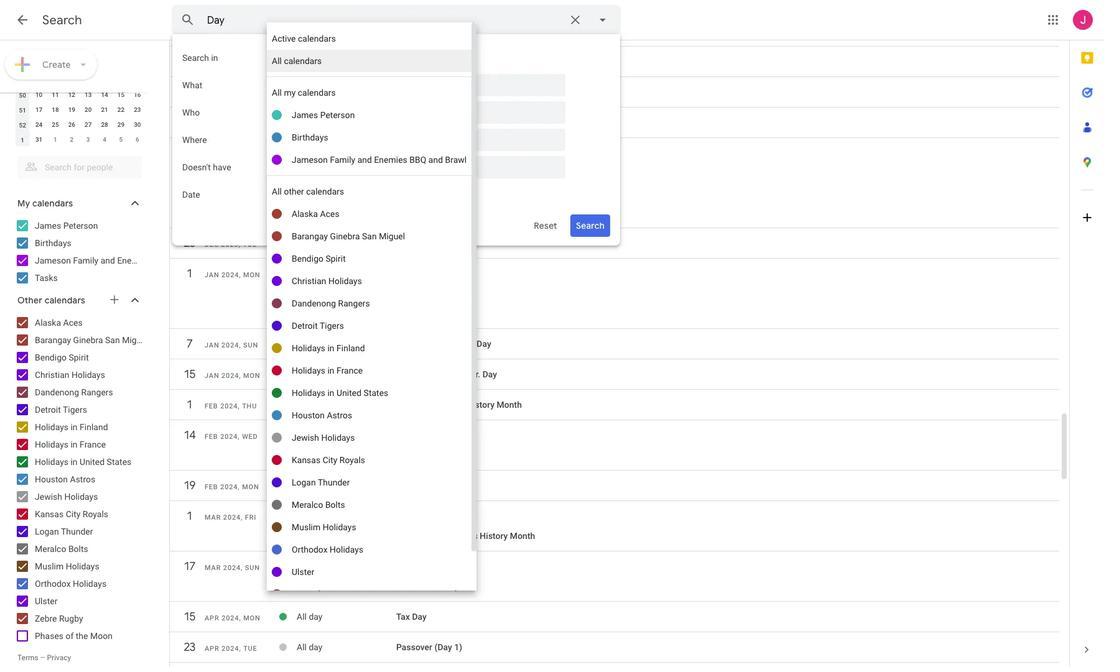 Task type: vqa. For each thing, say whether or not it's contained in the screenshot.
CHANGED EVENTS AN EVENT ON THIS CALENDAR IS CHANGED
no



Task type: locate. For each thing, give the bounding box(es) containing it.
2 jan 2024 , mon from the top
[[205, 372, 260, 380]]

brawl down "26" link
[[188, 256, 210, 266]]

history right black
[[467, 400, 495, 410]]

1 vertical spatial meralco bolts
[[35, 545, 88, 554]]

1 horizontal spatial aces
[[320, 209, 340, 219]]

1 horizontal spatial christian
[[292, 276, 326, 286]]

jan up feb 2024 , thu
[[205, 372, 219, 380]]

1 row group down 19 row
[[170, 505, 1060, 552]]

san down "add other calendars" icon
[[105, 335, 120, 345]]

all day for all day "cell" in the 17 row
[[297, 562, 323, 572]]

23 left the apr 2024 , tue
[[184, 641, 195, 655]]

1 mar from the top
[[205, 514, 221, 522]]

calendar list box
[[267, 22, 477, 606]]

3 all day cell from the top
[[297, 82, 396, 102]]

2 jan from the top
[[205, 342, 219, 350]]

tue
[[243, 241, 257, 249], [243, 645, 257, 653]]

barangay ginebra san miguel down other calendars dropdown button
[[35, 335, 148, 345]]

feb 2024 , mon
[[205, 484, 259, 492]]

, inside "26" row
[[239, 241, 241, 249]]

spirit
[[326, 254, 346, 264], [69, 353, 89, 363]]

17 inside 17 element
[[35, 106, 42, 113]]

1 row up 14 row group
[[170, 394, 1060, 423]]

7 link
[[179, 333, 201, 355]]

0 vertical spatial houston astros
[[292, 411, 352, 421]]

january 6 element
[[130, 133, 145, 147]]

day inside 17 row
[[309, 562, 323, 572]]

feb 2024 , wed
[[205, 433, 258, 441]]

alaska aces down other calendars
[[35, 318, 83, 328]]

25 down where
[[184, 146, 195, 160]]

1 day from the top
[[309, 26, 323, 36]]

2023 inside "26" row
[[221, 241, 239, 249]]

0 vertical spatial alaska aces
[[292, 209, 340, 219]]

day for 17th all day "cell" from the bottom
[[309, 188, 323, 198]]

mar right 17 link
[[205, 564, 221, 573]]

25 row
[[170, 142, 1060, 171]]

4 row from the top
[[14, 133, 146, 147]]

3 all day from the top
[[297, 87, 323, 97]]

1 vertical spatial 26
[[184, 236, 195, 250]]

sun for 7
[[243, 342, 258, 350]]

1 row
[[170, 263, 1060, 291], [170, 394, 1060, 423], [170, 505, 1060, 534]]

alaska aces down all other calendars
[[292, 209, 340, 219]]

0 horizontal spatial houston
[[35, 475, 68, 485]]

brawl down the enter a location or room text field
[[445, 155, 467, 165]]

christmas day button for 25 row
[[396, 148, 453, 158]]

logan
[[292, 478, 316, 488], [35, 527, 59, 537]]

all day cell
[[297, 21, 396, 41], [297, 52, 396, 72], [297, 82, 396, 102], [297, 113, 396, 133], [297, 143, 396, 163], [297, 163, 396, 183], [297, 183, 396, 203], [297, 203, 396, 223], [297, 233, 396, 253], [297, 264, 396, 284], [297, 284, 396, 304], [297, 334, 396, 354], [297, 365, 396, 385], [297, 395, 396, 415], [297, 426, 396, 446], [297, 446, 396, 465], [297, 476, 396, 496], [297, 507, 396, 526], [297, 526, 396, 546], [297, 557, 396, 577], [297, 577, 396, 597], [297, 607, 396, 627], [297, 638, 396, 658]]

jan inside 1 'row group'
[[205, 271, 219, 279]]

bolts
[[325, 500, 345, 510], [68, 545, 88, 554]]

tigers
[[320, 321, 344, 331], [63, 405, 87, 415]]

all day for 20th all day "cell" from the bottom
[[297, 118, 323, 128]]

all day cell inside 17 row
[[297, 557, 396, 577]]

25 row group
[[170, 142, 1060, 228]]

day down enter a participant or organizer text field
[[439, 148, 453, 158]]

1 vertical spatial houston astros
[[35, 475, 95, 485]]

all inside row
[[297, 26, 307, 36]]

date
[[182, 190, 200, 200]]

13 row
[[170, 50, 1060, 79]]

1 horizontal spatial jameson family and enemies bbq and brawl
[[292, 155, 467, 165]]

1 vertical spatial search
[[182, 53, 209, 63]]

apr inside 15 'row'
[[205, 615, 219, 623]]

clear search image
[[563, 7, 588, 32]]

other calendars button
[[2, 291, 154, 311]]

1 vertical spatial barangay ginebra san miguel
[[35, 335, 148, 345]]

1 horizontal spatial alaska
[[292, 209, 318, 219]]

hanukkah
[[396, 57, 436, 67]]

14 day from the top
[[309, 400, 323, 410]]

first up st.
[[396, 531, 414, 541]]

0 vertical spatial muslim holidays
[[292, 523, 356, 533]]

19 left feb 2024 , mon
[[184, 479, 195, 493]]

royals inside other calendars list
[[83, 510, 108, 520]]

feb up feb 2024 , wed
[[205, 403, 218, 411]]

all day for 21th all day "cell" from the bottom
[[297, 87, 323, 97]]

all day for 17th all day "cell" from the bottom
[[297, 188, 323, 198]]

1 christmas day button from the top
[[396, 148, 453, 158]]

9 all day from the top
[[297, 238, 323, 248]]

united inside calendar list box
[[337, 388, 362, 398]]

0 vertical spatial 1 link
[[179, 263, 201, 285]]

14 row
[[170, 81, 1060, 110], [170, 424, 1060, 453]]

0 vertical spatial of
[[433, 400, 441, 410]]

4 all day from the top
[[297, 118, 323, 128]]

1 link for jan 2024
[[179, 263, 201, 285]]

15 link for tax
[[179, 606, 201, 629]]

barangay
[[292, 231, 328, 241], [35, 335, 71, 345]]

0 vertical spatial finland
[[337, 344, 365, 353]]

day for 11th all day "cell" from the top of the page
[[309, 289, 323, 299]]

all day inside 25 row
[[297, 148, 323, 158]]

apr up the apr 2024 , tue
[[205, 615, 219, 623]]

0 vertical spatial 19
[[68, 106, 75, 113]]

tue for 26
[[243, 241, 257, 249]]

first
[[396, 400, 414, 410], [396, 531, 414, 541]]

bendigo
[[292, 254, 324, 264], [35, 353, 67, 363]]

Enter a location or room text field
[[272, 129, 556, 151]]

2024 up feb 2024 , thu
[[222, 372, 239, 380]]

1 jan from the top
[[205, 271, 219, 279]]

0 vertical spatial holidays in france
[[292, 366, 363, 376]]

1 link left feb 2024 , thu
[[179, 394, 201, 416]]

5 day from the top
[[309, 148, 323, 158]]

2024 for all day "cell" inside the 19 row
[[220, 484, 238, 492]]

0 horizontal spatial christian holidays
[[35, 370, 105, 380]]

2024 for all day "cell" in the 17 row
[[223, 564, 241, 573]]

jewish
[[292, 433, 319, 443], [35, 492, 62, 502]]

jameson up all other calendars
[[292, 155, 328, 165]]

ginebra down to
[[330, 231, 360, 241]]

2024 inside 17 row
[[223, 564, 241, 573]]

muslim holidays inside other calendars list
[[35, 562, 99, 572]]

phases
[[35, 632, 63, 642]]

cell
[[273, 21, 297, 41], [396, 21, 1054, 41], [396, 82, 1054, 102], [396, 113, 1054, 133], [396, 183, 1054, 203], [396, 203, 1054, 223], [396, 264, 1054, 284], [396, 284, 1054, 304], [297, 304, 396, 324], [396, 304, 1054, 324], [396, 426, 1054, 446], [396, 446, 1054, 465], [396, 476, 1054, 496], [396, 507, 1054, 526], [396, 557, 1054, 577]]

james
[[292, 110, 318, 120], [35, 221, 61, 231]]

17 inside 17 link
[[184, 560, 195, 574]]

19 day from the top
[[309, 531, 323, 541]]

all for all day "cell" in the 25 row
[[297, 148, 307, 158]]

2 all day cell from the top
[[297, 52, 396, 72]]

16 all day from the top
[[297, 451, 323, 461]]

birthdays up tasks
[[35, 238, 71, 248]]

christian inside calendar list box
[[292, 276, 326, 286]]

1 horizontal spatial 26
[[184, 236, 195, 250]]

jameson family and enemies bbq and brawl inside calendar list box
[[292, 155, 467, 165]]

1 vertical spatial ulster
[[35, 597, 58, 607]]

20 all day from the top
[[297, 562, 323, 572]]

23 all day from the top
[[297, 643, 323, 653]]

day right the boxing
[[425, 238, 440, 248]]

christian holidays
[[292, 276, 362, 286], [35, 370, 105, 380]]

15 for second 15 'row' from the top
[[184, 368, 195, 381]]

all day for all day "cell" inside 7 row
[[297, 339, 323, 349]]

1 vertical spatial birthdays
[[35, 238, 71, 248]]

8 all day cell from the top
[[297, 203, 396, 223]]

0 vertical spatial 25
[[52, 121, 59, 128]]

2 first from the top
[[396, 531, 414, 541]]

all day inside 17 row
[[297, 562, 323, 572]]

0 vertical spatial france
[[337, 366, 363, 376]]

19 inside 19 'element'
[[68, 106, 75, 113]]

3 feb from the top
[[205, 484, 218, 492]]

christmas day for christmas day button in the 25 row
[[396, 148, 453, 158]]

day for "boxing day" 'button'
[[425, 238, 440, 248]]

day up jr.
[[477, 339, 491, 349]]

muslim holidays
[[292, 523, 356, 533], [35, 562, 99, 572]]

1 vertical spatial logan thunder
[[35, 527, 93, 537]]

2024 down 'dec 2023 , tue'
[[222, 271, 239, 279]]

jan right 7 link
[[205, 342, 219, 350]]

0 vertical spatial detroit
[[292, 321, 318, 331]]

13
[[184, 55, 195, 68], [85, 91, 92, 98]]

1 horizontal spatial holidays in finland
[[292, 344, 365, 353]]

26 left 'dec 2023 , tue'
[[184, 236, 195, 250]]

bbq
[[410, 155, 426, 165], [153, 256, 169, 266]]

, inside 23 'row'
[[239, 645, 241, 653]]

31
[[35, 136, 42, 143]]

22 day from the top
[[309, 612, 323, 622]]

15 for 1st 15 'row' from the bottom of the page
[[184, 610, 195, 624]]

1 for mar 2024
[[186, 510, 192, 523]]

james peterson down "my calendars" dropdown button
[[35, 221, 98, 231]]

meralco inside other calendars list
[[35, 545, 66, 554]]

0 vertical spatial mar
[[205, 514, 221, 522]]

8 day from the top
[[309, 208, 323, 218]]

1 row group down "26" row
[[170, 263, 1060, 329]]

15 up 23 'link'
[[184, 610, 195, 624]]

alaska down other calendars
[[35, 318, 61, 328]]

1 vertical spatial rugby
[[59, 614, 83, 624]]

23 link
[[179, 637, 201, 659]]

1 link
[[179, 263, 201, 285], [179, 394, 201, 416], [179, 505, 201, 528]]

2 dec from the top
[[205, 241, 219, 249]]

mar for 17
[[205, 564, 221, 573]]

0 horizontal spatial enemies
[[117, 256, 150, 266]]

0 horizontal spatial barangay
[[35, 335, 71, 345]]

wed down feb 2024 , thu
[[242, 433, 258, 441]]

0 horizontal spatial birthdays
[[35, 238, 71, 248]]

1 vertical spatial dec
[[205, 241, 219, 249]]

history for women's
[[480, 531, 508, 541]]

feb right 19 link
[[205, 484, 218, 492]]

all day for 16th all day "cell" from the top of the page
[[297, 451, 323, 461]]

alaska inside other calendars list
[[35, 318, 61, 328]]

mon
[[243, 151, 260, 159], [243, 271, 260, 279], [243, 372, 260, 380], [242, 484, 259, 492], [243, 615, 260, 623]]

houston inside other calendars list
[[35, 475, 68, 485]]

my calendars button
[[2, 194, 154, 213]]

2 christmas day button from the top
[[396, 168, 453, 178]]

None search field
[[172, 5, 621, 606]]

active up all calendars
[[272, 34, 296, 44]]

month for first day of black history month
[[497, 400, 522, 410]]

all for 13th all day "cell" from the top of the page
[[297, 370, 307, 380]]

23 down 16 element
[[134, 106, 141, 113]]

17 all day from the top
[[297, 481, 323, 491]]

day inside row
[[309, 26, 323, 36]]

all day for 19th all day "cell" from the top of the page
[[297, 531, 323, 541]]

0 horizontal spatial brawl
[[188, 256, 210, 266]]

2 vertical spatial orthodox
[[35, 579, 71, 589]]

1 apr from the top
[[205, 615, 219, 623]]

james peterson inside my calendars list
[[35, 221, 98, 231]]

1 horizontal spatial city
[[323, 456, 338, 465]]

1 christmas day from the top
[[396, 148, 453, 158]]

1 vertical spatial muslim holidays
[[35, 562, 99, 572]]

thu
[[243, 90, 258, 98], [242, 403, 257, 411]]

, for 1 link corresponding to feb 2024
[[238, 403, 240, 411]]

17
[[35, 106, 42, 113], [184, 560, 195, 574]]

2 15 link from the top
[[179, 363, 201, 386]]

14
[[184, 85, 195, 99], [101, 91, 108, 98], [184, 429, 195, 442]]

day for eighth all day "cell" from the top
[[309, 208, 323, 218]]

17 day from the top
[[309, 481, 323, 491]]

12 all day cell from the top
[[297, 334, 396, 354]]

houston inside calendar list box
[[292, 411, 325, 421]]

day for 2nd all day "cell" from the bottom
[[309, 612, 323, 622]]

1 15 link from the top
[[179, 111, 201, 134]]

16 day from the top
[[309, 451, 323, 461]]

1 horizontal spatial ginebra
[[330, 231, 360, 241]]

apr
[[205, 615, 219, 623], [205, 645, 219, 653]]

1 horizontal spatial jewish holidays
[[292, 433, 355, 443]]

orthodox holidays inside other calendars list
[[35, 579, 106, 589]]

sun down fri
[[245, 564, 260, 573]]

all for all day "cell" in the 17 row
[[297, 562, 307, 572]]

1 vertical spatial 19
[[184, 479, 195, 493]]

apr inside 23 'row'
[[205, 645, 219, 653]]

christmas day button inside 25 row
[[396, 148, 453, 158]]

muslim holidays inside calendar list box
[[292, 523, 356, 533]]

11 element
[[48, 88, 63, 103]]

1 vertical spatial apr
[[205, 645, 219, 653]]

1 vertical spatial san
[[105, 335, 120, 345]]

aces down all other calendars
[[320, 209, 340, 219]]

19 element
[[64, 103, 79, 118]]

apr right 23 'link'
[[205, 645, 219, 653]]

1 horizontal spatial jewish
[[292, 433, 319, 443]]

(day left "6)"
[[438, 57, 455, 67]]

26 inside '26' element
[[68, 121, 75, 128]]

2 vertical spatial jan
[[205, 372, 219, 380]]

1 jan 2024 , mon from the top
[[205, 271, 260, 279]]

, up apr 2024 , mon
[[241, 564, 243, 573]]

history for black
[[467, 400, 495, 410]]

1 vertical spatial royals
[[83, 510, 108, 520]]

1 dec from the top
[[205, 59, 219, 67]]

(day for 13
[[438, 57, 455, 67]]

28 element
[[97, 118, 112, 133]]

all for all day "cell" in the "26" row
[[297, 238, 307, 248]]

1 1 row group from the top
[[170, 263, 1060, 329]]

2 2023 from the top
[[221, 241, 239, 249]]

holidays in france inside calendar list box
[[292, 366, 363, 376]]

14 left feb 2024 , wed
[[184, 429, 195, 442]]

feb for 14
[[205, 433, 218, 441]]

0 vertical spatial christmas
[[396, 148, 436, 158]]

3 day from the top
[[309, 87, 323, 97]]

15 down 7 on the left
[[184, 368, 195, 381]]

12
[[68, 91, 75, 98]]

ulster inside other calendars list
[[35, 597, 58, 607]]

2024 down apr 2024 , mon
[[222, 645, 239, 653]]

doesn't have
[[182, 162, 231, 172]]

1 1 link from the top
[[179, 263, 201, 285]]

None search field
[[0, 151, 154, 179]]

day for 19th all day "cell" from the top of the page
[[309, 531, 323, 541]]

1 vertical spatial active
[[272, 53, 296, 63]]

dandenong rangers inside other calendars list
[[35, 388, 113, 398]]

family up other calendars dropdown button
[[73, 256, 98, 266]]

all day cell inside 23 'row'
[[297, 638, 396, 658]]

christmas for christmas day button in the 25 row
[[396, 148, 436, 158]]

aces
[[320, 209, 340, 219], [63, 318, 83, 328]]

of for women's
[[433, 531, 441, 541]]

14 link for thu
[[179, 81, 201, 103]]

15 link up 23 'link'
[[179, 606, 201, 629]]

2023 right search in
[[221, 59, 239, 67]]

barangay down from date text field
[[292, 231, 328, 241]]

peterson down all my calendars
[[320, 110, 355, 120]]

14 inside row group
[[184, 429, 195, 442]]

other calendars list
[[2, 313, 154, 647]]

0 horizontal spatial dandenong rangers
[[35, 388, 113, 398]]

detroit inside calendar list box
[[292, 321, 318, 331]]

1 vertical spatial aces
[[63, 318, 83, 328]]

20 day from the top
[[309, 562, 323, 572]]

0 horizontal spatial 26
[[68, 121, 75, 128]]

all day inside "26" row
[[297, 238, 323, 248]]

0 vertical spatial holidays in finland
[[292, 344, 365, 353]]

, for 23 'link'
[[239, 645, 241, 653]]

jan 2024 , mon inside 1 row
[[205, 271, 260, 279]]

1 vertical spatial meralco
[[35, 545, 66, 554]]

who
[[182, 108, 200, 118]]

apr for 23
[[205, 645, 219, 653]]

first for first day of women's history month
[[396, 531, 414, 541]]

thunder inside other calendars list
[[61, 527, 93, 537]]

Enter a participant or organizer text field
[[272, 101, 556, 124]]

feb 2024 , thu
[[205, 403, 257, 411]]

4
[[103, 136, 106, 143]]

0 vertical spatial 1 row
[[170, 263, 1060, 291]]

9 day from the top
[[309, 238, 323, 248]]

0 horizontal spatial search
[[42, 12, 82, 28]]

christmas
[[396, 148, 436, 158], [396, 168, 436, 178], [435, 339, 475, 349]]

30 element
[[130, 118, 145, 133]]

holidays in finland inside calendar list box
[[292, 344, 365, 353]]

22 all day from the top
[[297, 612, 323, 622]]

dec right "26" link
[[205, 241, 219, 249]]

2 feb from the top
[[205, 433, 218, 441]]

day inside 19 row
[[309, 481, 323, 491]]

21 all day cell from the top
[[297, 577, 396, 597]]

1 horizontal spatial miguel
[[379, 231, 405, 241]]

day
[[309, 26, 323, 36], [309, 57, 323, 67], [309, 87, 323, 97], [309, 118, 323, 128], [309, 148, 323, 158], [309, 168, 323, 178], [309, 188, 323, 198], [309, 208, 323, 218], [309, 238, 323, 248], [309, 269, 323, 279], [309, 289, 323, 299], [309, 339, 323, 349], [309, 370, 323, 380], [309, 400, 323, 410], [309, 431, 323, 441], [309, 451, 323, 461], [309, 481, 323, 491], [309, 512, 323, 521], [309, 531, 323, 541], [309, 562, 323, 572], [309, 582, 323, 592], [309, 612, 323, 622], [309, 643, 323, 653]]

2 all day from the top
[[297, 57, 323, 67]]

day for 3rd all day "cell" from the bottom
[[309, 582, 323, 592]]

and
[[358, 155, 372, 165], [429, 155, 443, 165], [101, 256, 115, 266], [172, 256, 186, 266]]

1 vertical spatial finland
[[80, 423, 108, 433]]

0 horizontal spatial states
[[107, 457, 132, 467]]

christmas down enter a participant or organizer text field
[[396, 148, 436, 158]]

my calendars
[[17, 198, 73, 209]]

14 all day from the top
[[297, 400, 323, 410]]

29
[[117, 121, 125, 128]]

meralco bolts
[[292, 500, 345, 510], [35, 545, 88, 554]]

20 element
[[81, 103, 96, 118]]

25 for 25 link at the top left of page
[[184, 146, 195, 160]]

christmas day button down enter a participant or organizer text field
[[396, 148, 453, 158]]

0 horizontal spatial houston astros
[[35, 475, 95, 485]]

row containing 24
[[14, 118, 146, 133]]

search options image
[[591, 7, 615, 32]]

2024 right 7 link
[[222, 342, 239, 350]]

15 link
[[179, 111, 201, 134], [179, 363, 201, 386], [179, 606, 201, 629]]

(day left 1)
[[435, 643, 452, 653]]

barangay ginebra san miguel inside calendar list box
[[292, 231, 405, 241]]

23
[[134, 106, 141, 113], [184, 641, 195, 655]]

21 day from the top
[[309, 582, 323, 592]]

2 1 link from the top
[[179, 394, 201, 416]]

0 vertical spatial tue
[[243, 241, 257, 249]]

rosh
[[473, 57, 493, 67]]

jan inside 15 'row'
[[205, 372, 219, 380]]

2024 right 17 link
[[223, 564, 241, 573]]

dandenong rangers
[[292, 299, 370, 309], [35, 388, 113, 398]]

13 day from the top
[[309, 370, 323, 380]]

1 horizontal spatial detroit tigers
[[292, 321, 344, 331]]

3 1 link from the top
[[179, 505, 201, 528]]

Keywords contained in event text field
[[272, 74, 556, 96]]

23 day from the top
[[309, 643, 323, 653]]

1 row down "26" row
[[170, 263, 1060, 291]]

2 active calendars from the top
[[272, 53, 336, 63]]

christian
[[292, 276, 326, 286], [35, 370, 69, 380]]

christmas down the enter a location or room text field
[[396, 168, 436, 178]]

jameson family and enemies bbq and brawl up "add other calendars" icon
[[35, 256, 210, 266]]

day for all day "cell" in the 25 row
[[309, 148, 323, 158]]

2 day from the top
[[309, 57, 323, 67]]

1 horizontal spatial spirit
[[326, 254, 346, 264]]

6 all day cell from the top
[[297, 163, 396, 183]]

1 vertical spatial jan
[[205, 342, 219, 350]]

0 vertical spatial holidays in united states
[[292, 388, 389, 398]]

1 horizontal spatial james
[[292, 110, 318, 120]]

1 link down 19 link
[[179, 505, 201, 528]]

holidays in united states inside calendar list box
[[292, 388, 389, 398]]

1 vertical spatial 17
[[184, 560, 195, 574]]

2023 for wed
[[221, 59, 239, 67]]

day for all day "cell" in the 17 row
[[309, 562, 323, 572]]

15 all day from the top
[[297, 431, 323, 441]]

all day for all day "cell" in the row
[[297, 26, 323, 36]]

james peterson down all my calendars
[[292, 110, 355, 120]]

what
[[182, 80, 202, 90]]

family inside my calendars list
[[73, 256, 98, 266]]

row containing 31
[[14, 133, 146, 147]]

rugby inside other calendars list
[[59, 614, 83, 624]]

all for 17th all day "cell" from the bottom
[[297, 188, 307, 198]]

6)
[[458, 57, 466, 67]]

1 link for feb 2024
[[179, 394, 201, 416]]

search up "what"
[[182, 53, 209, 63]]

city
[[323, 456, 338, 465], [66, 510, 80, 520]]

alaska down from date text field
[[292, 209, 318, 219]]

day for tenth all day "cell" from the bottom
[[309, 400, 323, 410]]

dec
[[205, 59, 219, 67], [205, 241, 219, 249]]

, down 'dec 2023 , tue'
[[239, 271, 241, 279]]

3 jan from the top
[[205, 372, 219, 380]]

, left fri
[[241, 514, 243, 522]]

0 horizontal spatial logan thunder
[[35, 527, 93, 537]]

4 day from the top
[[309, 118, 323, 128]]

james inside my calendars list
[[35, 221, 61, 231]]

23 all day cell from the top
[[297, 638, 396, 658]]

13 inside 13 element
[[85, 91, 92, 98]]

day for 16th all day "cell" from the top of the page
[[309, 451, 323, 461]]

ginebra
[[330, 231, 360, 241], [73, 335, 103, 345]]

all for 21th all day "cell" from the bottom
[[297, 87, 307, 97]]

3 15 link from the top
[[179, 606, 201, 629]]

king
[[451, 370, 469, 380]]

holidays in finland
[[292, 344, 365, 353], [35, 423, 108, 433]]

23 element
[[130, 103, 145, 118]]

dec right 13 link
[[205, 59, 219, 67]]

holidays
[[329, 276, 362, 286], [292, 344, 325, 353], [292, 366, 325, 376], [72, 370, 105, 380], [292, 388, 325, 398], [35, 423, 68, 433], [321, 433, 355, 443], [35, 440, 68, 450], [35, 457, 68, 467], [64, 492, 98, 502], [323, 523, 356, 533], [330, 545, 364, 555], [66, 562, 99, 572], [73, 579, 106, 589]]

christmas up king
[[435, 339, 475, 349]]

orthodox holidays
[[292, 545, 364, 555], [35, 579, 106, 589]]

day down the enter a location or room text field
[[439, 168, 453, 178]]

meralco bolts inside calendar list box
[[292, 500, 345, 510]]

, right 7 link
[[239, 342, 241, 350]]

of left the
[[66, 632, 74, 642]]

family up to
[[330, 155, 355, 165]]

st. patrick's day button
[[396, 582, 459, 592]]

0 vertical spatial spirit
[[326, 254, 346, 264]]

all day for all day "cell" in the "26" row
[[297, 238, 323, 248]]

18 all day from the top
[[297, 512, 323, 521]]

1 2023 from the top
[[221, 59, 239, 67]]

1 14 link from the top
[[179, 81, 201, 103]]

barangay down other calendars
[[35, 335, 71, 345]]

1 vertical spatial holidays in united states
[[35, 457, 132, 467]]

(day
[[438, 57, 455, 67], [435, 643, 452, 653]]

day inside 17 row group
[[444, 582, 459, 592]]

miguel inside calendar list box
[[379, 231, 405, 241]]

14 for thu
[[184, 85, 195, 99]]

0 horizontal spatial rangers
[[81, 388, 113, 398]]

barangay ginebra san miguel down to
[[292, 231, 405, 241]]

2024 for 15th all day "cell" from the top
[[220, 433, 238, 441]]

tab list
[[1070, 40, 1105, 633]]

0 vertical spatial thunder
[[318, 478, 350, 488]]

1 horizontal spatial zebre rugby
[[292, 590, 340, 600]]

7 day from the top
[[309, 188, 323, 198]]

22 element
[[114, 103, 128, 118]]

2 row from the top
[[14, 103, 146, 118]]

all for all day "cell" inside the 19 row
[[297, 481, 307, 491]]

13 all day from the top
[[297, 370, 323, 380]]

1 vertical spatial astros
[[70, 475, 95, 485]]

15 row down 7 row
[[170, 363, 1060, 392]]

orthodox inside 7 row
[[396, 339, 433, 349]]

1 row from the top
[[14, 88, 146, 103]]

tue down apr 2024 , mon
[[243, 645, 257, 653]]

2024 up mar 2024 , fri
[[220, 484, 238, 492]]

1 horizontal spatial bendigo spirit
[[292, 254, 346, 264]]

1 down "26" link
[[186, 267, 192, 281]]

3 15 row from the top
[[170, 606, 1060, 635]]

1 horizontal spatial barangay ginebra san miguel
[[292, 231, 405, 241]]

my
[[284, 88, 296, 98]]

row group
[[14, 58, 146, 147]]

1 vertical spatial history
[[480, 531, 508, 541]]

france
[[337, 366, 363, 376], [80, 440, 106, 450]]

2 mar from the top
[[205, 564, 221, 573]]

13 up the 20
[[85, 91, 92, 98]]

27 element
[[81, 118, 96, 133]]

2 christmas day from the top
[[396, 168, 453, 178]]

alaska
[[292, 209, 318, 219], [35, 318, 61, 328]]

17 element
[[31, 103, 46, 118]]

19 all day from the top
[[297, 531, 323, 541]]

family inside calendar list box
[[330, 155, 355, 165]]

2024 up feb 2024 , wed
[[220, 403, 238, 411]]

bendigo spirit inside other calendars list
[[35, 353, 89, 363]]

15 up where
[[184, 116, 195, 129]]

first for first day of black history month
[[396, 400, 414, 410]]

Search for people text field
[[25, 156, 134, 179]]

15 row up 23 'row'
[[170, 606, 1060, 635]]

15 row up 25 row
[[170, 111, 1060, 140]]

enemies up "add other calendars" icon
[[117, 256, 150, 266]]

tue for 23
[[243, 645, 257, 653]]

13 all day cell from the top
[[297, 365, 396, 385]]

meralco inside calendar list box
[[292, 500, 323, 510]]

1 vertical spatial bolts
[[68, 545, 88, 554]]

row group containing 10
[[14, 58, 146, 147]]

1 vertical spatial james
[[35, 221, 61, 231]]

day left black
[[416, 400, 431, 410]]

0 horizontal spatial orthodox
[[35, 579, 71, 589]]

1 all day cell from the top
[[297, 21, 396, 41]]

wed left all calendars
[[243, 59, 259, 67]]

jan 2024 , mon inside 15 'row'
[[205, 372, 260, 380]]

15 row
[[170, 111, 1060, 140], [170, 363, 1060, 392], [170, 606, 1060, 635]]

(day inside 23 'row'
[[435, 643, 452, 653]]

16 all day cell from the top
[[297, 446, 396, 465]]

1 14 row from the top
[[170, 81, 1060, 110]]

1 vertical spatial of
[[433, 531, 441, 541]]

ginebra inside calendar list box
[[330, 231, 360, 241]]

jameson up tasks
[[35, 256, 71, 266]]

jan 2024 , mon down jan 2024 , sun
[[205, 372, 260, 380]]

all inside 25 row
[[297, 148, 307, 158]]

0 vertical spatial jameson family and enemies bbq and brawl
[[292, 155, 467, 165]]

all for all day "cell" in the row
[[297, 26, 307, 36]]

5 all day from the top
[[297, 148, 323, 158]]

1 vertical spatial jameson family and enemies bbq and brawl
[[35, 256, 210, 266]]

privacy link
[[47, 654, 71, 663]]

apr 2024 , mon
[[205, 615, 260, 623]]

peterson inside calendar list box
[[320, 110, 355, 120]]

18 element
[[48, 103, 63, 118]]

11 all day cell from the top
[[297, 284, 396, 304]]

20 all day cell from the top
[[297, 557, 396, 577]]

0 vertical spatial 1 row group
[[170, 263, 1060, 329]]

15 day from the top
[[309, 431, 323, 441]]

24 element
[[31, 118, 46, 133]]

aces inside other calendars list
[[63, 318, 83, 328]]

1 all day from the top
[[297, 26, 323, 36]]

1 row group
[[170, 263, 1060, 329], [170, 505, 1060, 552]]

18 day from the top
[[309, 512, 323, 521]]

1 vertical spatial christmas
[[396, 168, 436, 178]]

feb for 1
[[205, 403, 218, 411]]

11 day from the top
[[309, 289, 323, 299]]

christian holidays inside other calendars list
[[35, 370, 105, 380]]

houston astros
[[292, 411, 352, 421], [35, 475, 95, 485]]

, for 1 link associated with jan 2024
[[239, 271, 241, 279]]

1 vertical spatial first
[[396, 531, 414, 541]]

1 vertical spatial dandenong
[[35, 388, 79, 398]]

2 14 link from the top
[[179, 424, 201, 447]]

jameson family and enemies bbq and brawl
[[292, 155, 467, 165], [35, 256, 210, 266]]

13 for 13 element
[[85, 91, 92, 98]]

14 row up 19 row
[[170, 424, 1060, 453]]

0 vertical spatial rangers
[[338, 299, 370, 309]]

25 element
[[48, 118, 63, 133]]

jewish holidays
[[292, 433, 355, 443], [35, 492, 98, 502]]

logan thunder inside other calendars list
[[35, 527, 93, 537]]

1 vertical spatial states
[[107, 457, 132, 467]]

day
[[439, 148, 453, 158], [439, 168, 453, 178], [425, 238, 440, 248], [477, 339, 491, 349], [483, 370, 497, 380], [416, 400, 431, 410], [416, 531, 431, 541], [444, 582, 459, 592], [412, 612, 427, 622]]

day for 25 row group christmas day button
[[439, 168, 453, 178]]

19 down 12 "element"
[[68, 106, 75, 113]]

all inside 7 row
[[297, 339, 307, 349]]

ulster
[[292, 568, 315, 578], [35, 597, 58, 607]]

9 all day cell from the top
[[297, 233, 396, 253]]

thu down "dec 2023 wed"
[[243, 90, 258, 98]]

january 1 element
[[48, 133, 63, 147]]

0 vertical spatial miguel
[[379, 231, 405, 241]]

holidays in united states
[[292, 388, 389, 398], [35, 457, 132, 467]]

14 link left feb 2024 , wed
[[179, 424, 201, 447]]

feb for 19
[[205, 484, 218, 492]]

15 link down 7 link
[[179, 363, 201, 386]]

alaska inside calendar list box
[[292, 209, 318, 219]]

1 vertical spatial 15 row
[[170, 363, 1060, 392]]

city inside calendar list box
[[323, 456, 338, 465]]

spirit inside other calendars list
[[69, 353, 89, 363]]

row
[[14, 88, 146, 103], [14, 103, 146, 118], [14, 118, 146, 133], [14, 133, 146, 147]]

finland inside calendar list box
[[337, 344, 365, 353]]

10 day from the top
[[309, 269, 323, 279]]

thu up feb 2024 , wed
[[242, 403, 257, 411]]

17 all day cell from the top
[[297, 476, 396, 496]]

1 1 row from the top
[[170, 263, 1060, 291]]

0 vertical spatial apr
[[205, 615, 219, 623]]

1 active calendars from the top
[[272, 34, 336, 44]]

10 all day cell from the top
[[297, 264, 396, 284]]

feb down feb 2024 , thu
[[205, 433, 218, 441]]

0 vertical spatial barangay ginebra san miguel
[[292, 231, 405, 241]]

tue right "26" link
[[243, 241, 257, 249]]

12 day from the top
[[309, 339, 323, 349]]

7 row
[[170, 333, 1060, 362]]

day for tax day button
[[412, 612, 427, 622]]

christmas day inside 25 row
[[396, 148, 453, 158]]

0 vertical spatial bolts
[[325, 500, 345, 510]]

moon
[[90, 632, 113, 642]]

0 horizontal spatial detroit tigers
[[35, 405, 87, 415]]

logan thunder inside calendar list box
[[292, 478, 350, 488]]

privacy
[[47, 654, 71, 663]]

aces inside calendar list box
[[320, 209, 340, 219]]

13 up "what"
[[184, 55, 195, 68]]

1 vertical spatial wed
[[242, 433, 258, 441]]

houston
[[292, 411, 325, 421], [35, 475, 68, 485]]

1 horizontal spatial houston
[[292, 411, 325, 421]]

1 vertical spatial france
[[80, 440, 106, 450]]

7 all day from the top
[[297, 188, 323, 198]]

1 horizontal spatial jameson
[[292, 155, 328, 165]]

1 horizontal spatial 13
[[184, 55, 195, 68]]

14 link up the who
[[179, 81, 201, 103]]

0 vertical spatial bendigo spirit
[[292, 254, 346, 264]]

day inside "26" row
[[425, 238, 440, 248]]

peterson
[[320, 110, 355, 120], [63, 221, 98, 231]]

2024 for tenth all day "cell" from the bottom
[[220, 403, 238, 411]]

christmas day for 25 row group christmas day button
[[396, 168, 453, 178]]

active
[[272, 34, 296, 44], [272, 53, 296, 63]]

21 element
[[97, 103, 112, 118]]

1 horizontal spatial brawl
[[445, 155, 467, 165]]

day for 14th all day "cell" from the bottom
[[309, 269, 323, 279]]

jameson inside calendar list box
[[292, 155, 328, 165]]

23 inside row
[[134, 106, 141, 113]]

2024 inside 14 row group
[[220, 433, 238, 441]]



Task type: describe. For each thing, give the bounding box(es) containing it.
mon inside 19 row
[[242, 484, 259, 492]]

1 row for 19th all day "cell" from the top of the page
[[170, 505, 1060, 534]]

tax day button
[[396, 612, 427, 622]]

22 all day cell from the top
[[297, 607, 396, 627]]

houston astros inside other calendars list
[[35, 475, 95, 485]]

all for 18th all day "cell" from the bottom of the page
[[297, 168, 307, 178]]

james inside calendar list box
[[292, 110, 318, 120]]

all for 16th all day "cell" from the top of the page
[[297, 451, 307, 461]]

row containing 17
[[14, 103, 146, 118]]

astros inside other calendars list
[[70, 475, 95, 485]]

jan 2024 , sun
[[205, 342, 258, 350]]

1 for feb 2024
[[186, 398, 192, 412]]

rangers inside other calendars list
[[81, 388, 113, 398]]

first day of black history month
[[396, 400, 522, 410]]

1)
[[454, 643, 463, 653]]

terms link
[[17, 654, 38, 663]]

st. patrick's day
[[396, 582, 459, 592]]

2 1 row group from the top
[[170, 505, 1060, 552]]

miguel inside other calendars list
[[122, 335, 148, 345]]

birthdays inside my calendars list
[[35, 238, 71, 248]]

boxing
[[396, 238, 423, 248]]

cell inside 19 row
[[396, 476, 1054, 496]]

all day cell inside 25 row
[[297, 143, 396, 163]]

logan inside calendar list box
[[292, 478, 316, 488]]

jr.
[[471, 370, 481, 380]]

create button
[[5, 50, 97, 80]]

january 3 element
[[81, 133, 96, 147]]

holidays in finland inside other calendars list
[[35, 423, 108, 433]]

all for tenth all day "cell" from the bottom
[[297, 400, 307, 410]]

15 link for martin
[[179, 363, 201, 386]]

day for all day "cell" in the "26" row
[[309, 238, 323, 248]]

alaska aces inside other calendars list
[[35, 318, 83, 328]]

15 all day cell from the top
[[297, 426, 396, 446]]

january 4 element
[[97, 133, 112, 147]]

1 row for 11th all day "cell" from the top of the page
[[170, 263, 1060, 291]]

james peterson inside calendar list box
[[292, 110, 355, 120]]

23 for 23 'link'
[[184, 641, 195, 655]]

martin luther king jr. day
[[396, 370, 497, 380]]

52
[[19, 122, 26, 129]]

1 active from the top
[[272, 34, 296, 44]]

orthodox inside other calendars list
[[35, 579, 71, 589]]

women's
[[443, 531, 478, 541]]

barangay inside other calendars list
[[35, 335, 71, 345]]

rugby inside calendar list box
[[316, 590, 340, 600]]

2 active from the top
[[272, 53, 296, 63]]

, for 14 link in row group
[[238, 433, 240, 441]]

finland inside other calendars list
[[80, 423, 108, 433]]

boxing day button
[[396, 238, 440, 248]]

day for 18th all day "cell" from the bottom of the page
[[309, 168, 323, 178]]

my calendars list
[[2, 216, 210, 288]]

kansas city royals inside other calendars list
[[35, 510, 108, 520]]

17 row
[[170, 556, 1060, 584]]

brawl inside calendar list box
[[445, 155, 467, 165]]

1 vertical spatial thu
[[242, 403, 257, 411]]

29 element
[[114, 118, 128, 133]]

19 link
[[179, 475, 201, 497]]

holidays in france inside other calendars list
[[35, 440, 106, 450]]

day for 15th all day "cell" from the top
[[309, 431, 323, 441]]

25 link
[[179, 142, 201, 164]]

all for 15th all day "cell" from the top
[[297, 431, 307, 441]]

7 all day cell from the top
[[297, 183, 396, 203]]

meralco bolts inside other calendars list
[[35, 545, 88, 554]]

muslim inside other calendars list
[[35, 562, 64, 572]]

tasks
[[35, 273, 58, 283]]

all for all day "cell" inside 7 row
[[297, 339, 307, 349]]

ulster inside calendar list box
[[292, 568, 315, 578]]

all day for all day "cell" in the 25 row
[[297, 148, 323, 158]]

row containing 10
[[14, 88, 146, 103]]

bbq inside my calendars list
[[153, 256, 169, 266]]

21
[[101, 106, 108, 113]]

france inside calendar list box
[[337, 366, 363, 376]]

all day cell inside 19 row
[[297, 476, 396, 496]]

2024 for all day "cell" inside 7 row
[[222, 342, 239, 350]]

jameson family and enemies bbq and brawl inside my calendars list
[[35, 256, 210, 266]]

From date text field
[[272, 184, 327, 206]]

day for all day "cell" in the row
[[309, 26, 323, 36]]

31 element
[[31, 133, 46, 147]]

to
[[342, 190, 349, 200]]

all day for 18th all day "cell" from the bottom of the page
[[297, 168, 323, 178]]

houston astros inside calendar list box
[[292, 411, 352, 421]]

kansas city royals inside calendar list box
[[292, 456, 365, 465]]

january 5 element
[[114, 133, 128, 147]]

terms
[[17, 654, 38, 663]]

Search text field
[[207, 14, 561, 27]]

2024 for 6th all day "cell" from the bottom of the page
[[223, 514, 241, 522]]

2 1 row from the top
[[170, 394, 1060, 423]]

30
[[134, 121, 141, 128]]

passover
[[396, 643, 433, 653]]

(day for 23
[[435, 643, 452, 653]]

14 link for feb 2024
[[179, 424, 201, 447]]

1 down "52"
[[21, 137, 24, 143]]

18 all day cell from the top
[[297, 507, 396, 526]]

/
[[468, 57, 471, 67]]

17 link
[[179, 556, 201, 578]]

phases of the moon
[[35, 632, 113, 642]]

day inside 7 row
[[477, 339, 491, 349]]

, for 17 link
[[241, 564, 243, 573]]

other calendars
[[17, 295, 85, 306]]

tax day
[[396, 612, 427, 622]]

19 all day cell from the top
[[297, 526, 396, 546]]

other
[[17, 295, 42, 306]]

search heading
[[42, 12, 82, 28]]

all day for 14th all day "cell" from the bottom
[[297, 269, 323, 279]]

2024 for 2nd all day "cell" from the bottom
[[222, 615, 239, 623]]

all for all day "cell" within 13 row
[[297, 57, 307, 67]]

0 vertical spatial thu
[[243, 90, 258, 98]]

jan for 7
[[205, 342, 219, 350]]

day for all day "cell" within 13 row
[[309, 57, 323, 67]]

dec 2023 , tue
[[205, 241, 257, 249]]

create
[[42, 59, 71, 70]]

month for first day of women's history month
[[510, 531, 535, 541]]

14 row group
[[170, 424, 1060, 471]]

25 for 25 element
[[52, 121, 59, 128]]

martin
[[396, 370, 422, 380]]

christmas day button for 25 row group
[[396, 168, 453, 178]]

thunder inside calendar list box
[[318, 478, 350, 488]]

royals inside calendar list box
[[340, 456, 365, 465]]

10
[[35, 91, 42, 98]]

–
[[40, 654, 45, 663]]

all calendars
[[272, 56, 322, 66]]

all for 6th all day "cell" from the bottom of the page
[[297, 512, 307, 521]]

, for 19 link
[[238, 484, 240, 492]]

16 element
[[130, 88, 145, 103]]

jewish inside other calendars list
[[35, 492, 62, 502]]

the
[[76, 632, 88, 642]]

16
[[134, 91, 141, 98]]

boxing day
[[396, 238, 440, 248]]

enemies inside calendar list box
[[374, 155, 407, 165]]

jan 2024 , mon for 15
[[205, 372, 260, 380]]

other
[[284, 187, 304, 197]]

tax
[[396, 612, 410, 622]]

24
[[35, 121, 42, 128]]

san inside calendar list box
[[362, 231, 377, 241]]

2 14 row from the top
[[170, 424, 1060, 453]]

birthdays inside calendar list box
[[292, 133, 328, 143]]

mar for 1
[[205, 514, 221, 522]]

Keywords not contained in event text field
[[272, 156, 556, 179]]

all day for 6th all day "cell" from the bottom of the page
[[297, 512, 323, 521]]

10 element
[[31, 88, 46, 103]]

dandenong rangers inside calendar list box
[[292, 299, 370, 309]]

, down jan 2024 , sun
[[239, 372, 241, 380]]

19 for 19 'element'
[[68, 106, 75, 113]]

all day for 15th all day "cell" from the top
[[297, 431, 323, 441]]

sun for 17
[[245, 564, 260, 573]]

all day for tenth all day "cell" from the bottom
[[297, 400, 323, 410]]

orthodox christmas day button
[[396, 339, 491, 349]]

all for eighth all day "cell" from the top
[[297, 208, 307, 218]]

go back image
[[15, 12, 30, 27]]

26 row
[[170, 232, 1060, 261]]

7
[[186, 337, 192, 351]]

jewish inside calendar list box
[[292, 433, 319, 443]]

dec for dec 2023 , tue
[[205, 241, 219, 249]]

day for all day "cell" inside the 19 row
[[309, 481, 323, 491]]

patrick's
[[409, 582, 442, 592]]

martin luther king jr. day button
[[396, 370, 497, 380]]

all day for eighth all day "cell" from the top
[[297, 208, 323, 218]]

all other calendars
[[272, 187, 344, 197]]

cell inside 17 row
[[396, 557, 1054, 577]]

passover (day 1)
[[396, 643, 463, 653]]

all day cell inside 13 row
[[297, 52, 396, 72]]

all for 11th all day "cell" from the top of the page
[[297, 289, 307, 299]]

13 element
[[81, 88, 96, 103]]

luther
[[424, 370, 449, 380]]

all my calendars
[[272, 88, 336, 98]]

orthodox christmas day
[[396, 339, 491, 349]]

all day row
[[170, 21, 1060, 49]]

day for first day of women's history month button
[[416, 531, 431, 541]]

first day of women's history month
[[396, 531, 535, 541]]

jan for 1
[[205, 271, 219, 279]]

black
[[443, 400, 465, 410]]

jan 2024 , mon for 1
[[205, 271, 260, 279]]

23 for 23 element
[[134, 106, 141, 113]]

christmas inside 7 row
[[435, 339, 475, 349]]

christmas for 25 row group christmas day button
[[396, 168, 436, 178]]

26 link
[[179, 232, 201, 255]]

2023 for ,
[[221, 241, 239, 249]]

14 element
[[97, 88, 112, 103]]

day for 21th all day "cell" from the bottom
[[309, 87, 323, 97]]

17 for 17 element
[[35, 106, 42, 113]]

rangers inside calendar list box
[[338, 299, 370, 309]]

15 up 22
[[117, 91, 125, 98]]

apr for 15
[[205, 615, 219, 623]]

of for black
[[433, 400, 441, 410]]

12 element
[[64, 88, 79, 103]]

wed inside 13 row
[[243, 59, 259, 67]]

mon inside 25 row
[[243, 151, 260, 159]]

san inside other calendars list
[[105, 335, 120, 345]]

3
[[86, 136, 90, 143]]

all for all day "cell" within 23 'row'
[[297, 643, 307, 653]]

orthodox inside calendar list box
[[292, 545, 328, 555]]

chodesh
[[495, 57, 530, 67]]

my
[[17, 198, 30, 209]]

day right jr.
[[483, 370, 497, 380]]

50
[[19, 92, 26, 99]]

all for 20th all day "cell" from the bottom
[[297, 118, 307, 128]]

51
[[19, 107, 26, 114]]

logan inside other calendars list
[[35, 527, 59, 537]]

mar 2024 , fri
[[205, 514, 257, 522]]

kansas inside calendar list box
[[292, 456, 321, 465]]

orthodox holidays inside calendar list box
[[292, 545, 364, 555]]

detroit inside other calendars list
[[35, 405, 61, 415]]

all day for 2nd all day "cell" from the bottom
[[297, 612, 323, 622]]

18
[[52, 106, 59, 113]]

first day of women's history month button
[[396, 531, 535, 541]]

27
[[85, 121, 92, 128]]

dandenong inside other calendars list
[[35, 388, 79, 398]]

terms – privacy
[[17, 654, 71, 663]]

17 for 17 link
[[184, 560, 195, 574]]

jewish holidays inside other calendars list
[[35, 492, 98, 502]]

dandenong inside calendar list box
[[292, 299, 336, 309]]

muslim inside calendar list box
[[292, 523, 321, 533]]

where
[[182, 135, 207, 145]]

all for 3rd all day "cell" from the bottom
[[297, 582, 307, 592]]

enemies inside my calendars list
[[117, 256, 150, 266]]

14 all day cell from the top
[[297, 395, 396, 415]]

all day cell inside "26" row
[[297, 233, 396, 253]]

bbq inside calendar list box
[[410, 155, 426, 165]]

fri
[[245, 514, 257, 522]]

france inside other calendars list
[[80, 440, 106, 450]]

day for 13th all day "cell" from the top of the page
[[309, 370, 323, 380]]

2
[[70, 136, 74, 143]]

28
[[101, 121, 108, 128]]

zebre inside calendar list box
[[292, 590, 314, 600]]

23 row
[[170, 637, 1060, 665]]

none search field containing active calendars
[[172, 5, 621, 606]]

all day for all day "cell" within 23 'row'
[[297, 643, 323, 653]]

st.
[[396, 582, 407, 592]]

barangay ginebra san miguel inside other calendars list
[[35, 335, 148, 345]]

17 row group
[[170, 556, 1060, 602]]

add other calendars image
[[108, 294, 121, 306]]

, up the apr 2024 , tue
[[239, 615, 241, 623]]

bendigo inside other calendars list
[[35, 353, 67, 363]]

zebre inside other calendars list
[[35, 614, 57, 624]]

search for search
[[42, 12, 82, 28]]

january 2 element
[[64, 133, 79, 147]]

15 element
[[114, 88, 128, 103]]

dec 2023 wed
[[205, 59, 259, 67]]

peterson inside my calendars list
[[63, 221, 98, 231]]

jewish holidays inside calendar list box
[[292, 433, 355, 443]]

hanukkah (day 6) / rosh chodesh tevet button
[[396, 57, 553, 67]]

4 all day cell from the top
[[297, 113, 396, 133]]

passover (day 1) button
[[396, 643, 463, 653]]

doesn't
[[182, 162, 211, 172]]

bendigo inside calendar list box
[[292, 254, 324, 264]]

zebre rugby inside other calendars list
[[35, 614, 83, 624]]

bendigo spirit inside calendar list box
[[292, 254, 346, 264]]

11
[[52, 91, 59, 98]]

mar 2024 , sun
[[205, 564, 260, 573]]

astros inside calendar list box
[[327, 411, 352, 421]]

5
[[119, 136, 123, 143]]

holidays in united states inside other calendars list
[[35, 457, 132, 467]]

14 up 21
[[101, 91, 108, 98]]

of inside other calendars list
[[66, 632, 74, 642]]

1 15 row from the top
[[170, 111, 1060, 140]]

2 15 row from the top
[[170, 363, 1060, 392]]

united inside other calendars list
[[80, 457, 105, 467]]

day for all day "cell" inside 7 row
[[309, 339, 323, 349]]

6
[[136, 136, 139, 143]]

19 row
[[170, 475, 1060, 503]]

19 for 19 link
[[184, 479, 195, 493]]

search image
[[175, 7, 200, 32]]

1 down 25 element
[[54, 136, 57, 143]]

14 for feb 2024
[[184, 429, 195, 442]]

search for search in
[[182, 53, 209, 63]]

all day cell inside 7 row
[[297, 334, 396, 354]]

, for 1 link corresponding to mar 2024
[[241, 514, 243, 522]]

26 element
[[64, 118, 79, 133]]

bolts inside other calendars list
[[68, 545, 88, 554]]

states inside calendar list box
[[364, 388, 389, 398]]

apr 2024 , tue
[[205, 645, 257, 653]]

have
[[213, 162, 231, 172]]

all day for all day "cell" inside the 19 row
[[297, 481, 323, 491]]



